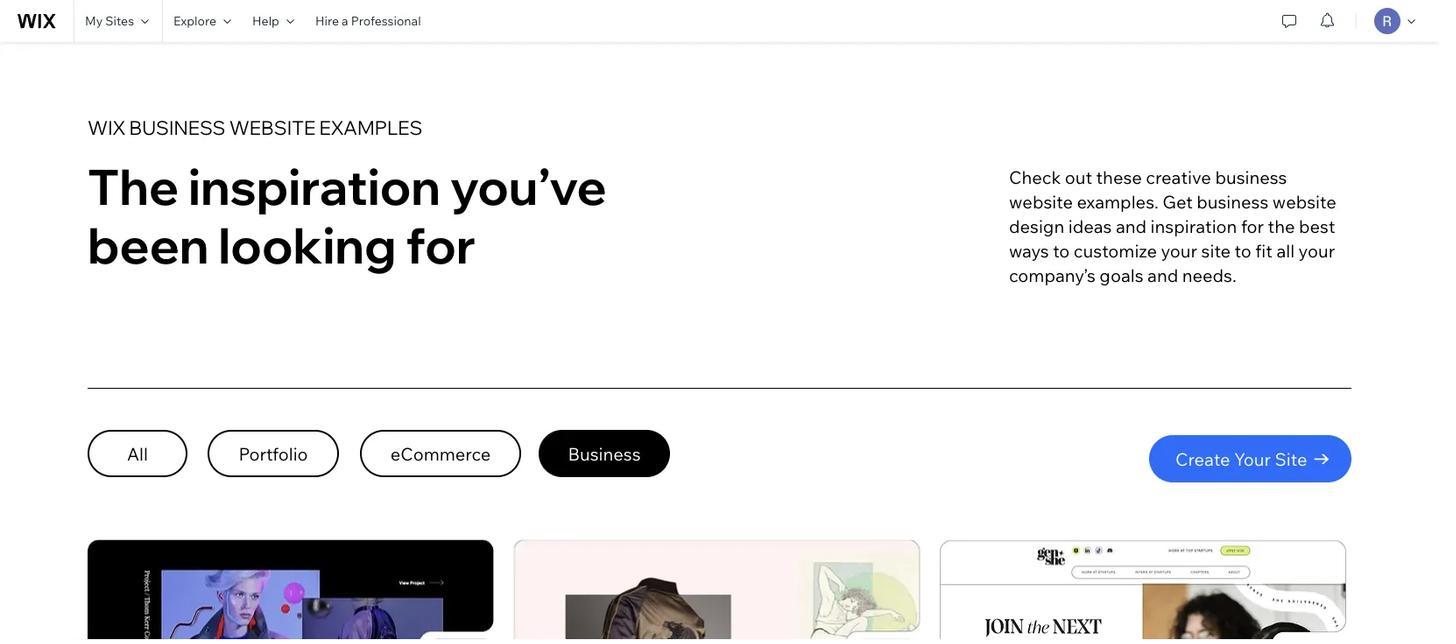 Task type: locate. For each thing, give the bounding box(es) containing it.
my
[[85, 13, 103, 28]]

sites
[[105, 13, 134, 28]]

my sites
[[85, 13, 134, 28]]

professional
[[351, 13, 421, 28]]

hire a professional
[[315, 13, 421, 28]]

explore
[[174, 13, 216, 28]]

a
[[342, 13, 349, 28]]

hire
[[315, 13, 339, 28]]



Task type: describe. For each thing, give the bounding box(es) containing it.
hire a professional link
[[305, 0, 432, 42]]

help
[[252, 13, 279, 28]]

help button
[[242, 0, 305, 42]]



Task type: vqa. For each thing, say whether or not it's contained in the screenshot.
the Video
no



